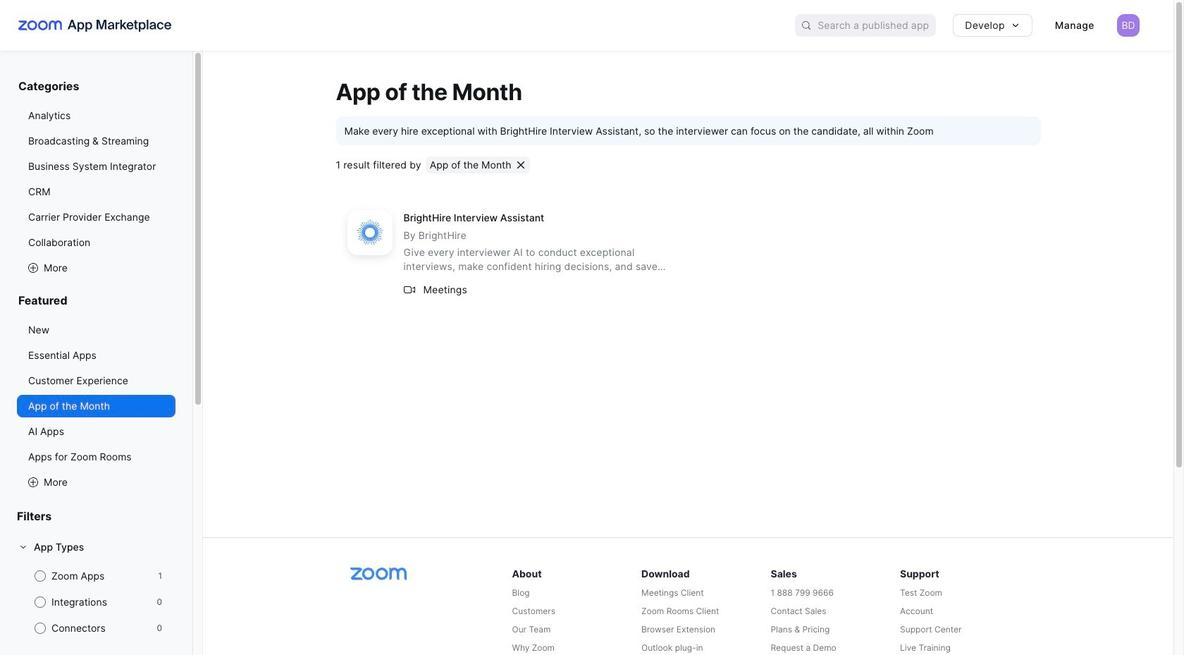 Task type: locate. For each thing, give the bounding box(es) containing it.
banner
[[0, 0, 1174, 51]]

search a published app element
[[795, 14, 937, 37]]



Task type: describe. For each thing, give the bounding box(es) containing it.
Search text field
[[818, 15, 937, 36]]

current user is barb dwyer element
[[1118, 14, 1140, 37]]



